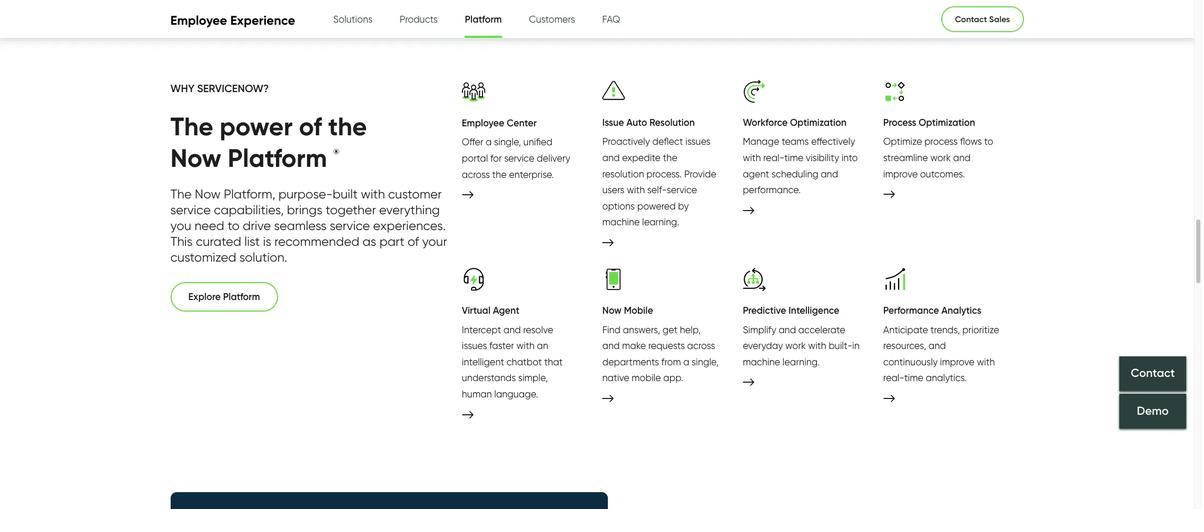 Task type: locate. For each thing, give the bounding box(es) containing it.
learning. down accelerate
[[783, 357, 820, 368]]

issue auto resolution icon image
[[603, 79, 626, 103]]

process.
[[647, 168, 682, 179]]

single, up for
[[494, 137, 521, 148]]

platform,
[[224, 186, 275, 202]]

visibility
[[806, 152, 840, 163]]

and down predictive intelligence
[[779, 324, 796, 335]]

1 vertical spatial platform
[[228, 142, 327, 174]]

across down help,
[[688, 341, 716, 352]]

0 vertical spatial machine
[[603, 217, 640, 228]]

single, inside offer a single, unified portal for service delivery across the enterprise.
[[494, 137, 521, 148]]

0 vertical spatial single,
[[494, 137, 521, 148]]

0 horizontal spatial time
[[785, 152, 804, 163]]

improve
[[884, 168, 918, 179], [941, 357, 975, 368]]

find
[[603, 324, 621, 335]]

1 vertical spatial time
[[905, 373, 924, 384]]

improve inside anticipate trends, prioritize resources, and continuously improve with real-time analytics.
[[941, 357, 975, 368]]

learning. inside simplify and accelerate everyday work with built-in machine learning.
[[783, 357, 820, 368]]

a inside offer a single, unified portal for service delivery across the enterprise.
[[486, 137, 492, 148]]

accelerate
[[799, 324, 846, 335]]

service up by
[[667, 185, 697, 196]]

2 the from the top
[[170, 186, 192, 202]]

agent
[[493, 305, 520, 317]]

portal
[[462, 153, 488, 164]]

1 vertical spatial improve
[[941, 357, 975, 368]]

and up the resolution
[[603, 152, 620, 163]]

this
[[170, 234, 193, 249]]

experiences.
[[373, 218, 446, 233]]

optimize
[[884, 136, 923, 147]]

1 horizontal spatial work
[[931, 152, 951, 163]]

work down process
[[931, 152, 951, 163]]

machine down everyday
[[743, 357, 781, 368]]

1 horizontal spatial employee
[[462, 117, 505, 129]]

with
[[743, 152, 761, 163], [627, 185, 645, 196], [361, 186, 385, 202], [517, 341, 535, 352], [809, 341, 827, 352], [977, 357, 995, 368]]

contact sales link
[[942, 6, 1024, 32]]

outcomes.
[[921, 168, 966, 179]]

1 optimization from the left
[[790, 117, 847, 128]]

with down accelerate
[[809, 341, 827, 352]]

0 horizontal spatial single,
[[494, 137, 521, 148]]

0 vertical spatial work
[[931, 152, 951, 163]]

1 vertical spatial across
[[688, 341, 716, 352]]

1 horizontal spatial across
[[688, 341, 716, 352]]

manage teams effectively with real-time visibility into agent scheduling and performance.
[[743, 136, 858, 196]]

now mobile icon image
[[603, 268, 626, 291]]

0 vertical spatial a
[[486, 137, 492, 148]]

0 vertical spatial the
[[170, 111, 213, 142]]

0 horizontal spatial employee
[[170, 13, 227, 28]]

of inside the now platform, purpose-built with customer service capabilities, brings together everything you need to drive seamless service experiences. this curated list is recommended as part of your customized solution.
[[408, 234, 419, 249]]

0 horizontal spatial the
[[328, 111, 367, 142]]

2 horizontal spatial the
[[663, 152, 678, 163]]

and
[[603, 152, 620, 163], [954, 152, 971, 163], [821, 168, 839, 179], [504, 324, 521, 335], [779, 324, 796, 335], [603, 341, 620, 352], [929, 341, 946, 352]]

the for now
[[170, 186, 192, 202]]

predictive intelligence icon image
[[743, 268, 767, 291]]

explore platform link
[[170, 282, 278, 312]]

machine inside proactively deflect issues and expedite the resolution process. provide users with self-service options powered by machine learning.
[[603, 217, 640, 228]]

and inside simplify and accelerate everyday work with built-in machine learning.
[[779, 324, 796, 335]]

learning. inside proactively deflect issues and expedite the resolution process. provide users with self-service options powered by machine learning.
[[642, 217, 680, 228]]

mobile
[[624, 305, 653, 317]]

1 horizontal spatial of
[[408, 234, 419, 249]]

and up "faster"
[[504, 324, 521, 335]]

and inside intercept and resolve issues faster with an intelligent chatbot that understands simple, human language.
[[504, 324, 521, 335]]

demo
[[1137, 404, 1169, 419]]

issue auto resolution
[[603, 117, 695, 128]]

machine
[[603, 217, 640, 228], [743, 357, 781, 368]]

the up you
[[170, 186, 192, 202]]

0 vertical spatial platform
[[465, 14, 502, 25]]

find answers, get help, and make requests across departments from a single, native mobile app.
[[603, 324, 719, 384]]

2 vertical spatial platform
[[223, 291, 260, 303]]

as
[[363, 234, 377, 249]]

1 vertical spatial issues
[[462, 341, 487, 352]]

0 vertical spatial real-
[[764, 152, 785, 163]]

the down the deflect
[[663, 152, 678, 163]]

for
[[491, 153, 502, 164]]

real- down "continuously"
[[884, 373, 905, 384]]

and down trends,
[[929, 341, 946, 352]]

issues right the deflect
[[686, 136, 711, 147]]

improve down streamline
[[884, 168, 918, 179]]

real- down manage at the right of page
[[764, 152, 785, 163]]

0 vertical spatial time
[[785, 152, 804, 163]]

0 horizontal spatial across
[[462, 169, 490, 180]]

expedite
[[622, 152, 661, 163]]

the inside the power of the now platform ®
[[170, 111, 213, 142]]

1 vertical spatial the
[[663, 152, 678, 163]]

an
[[537, 341, 549, 352]]

0 horizontal spatial real-
[[764, 152, 785, 163]]

and down visibility
[[821, 168, 839, 179]]

employee for employee experience
[[170, 13, 227, 28]]

1 horizontal spatial a
[[684, 357, 690, 368]]

1 horizontal spatial issues
[[686, 136, 711, 147]]

0 horizontal spatial contact
[[955, 14, 988, 24]]

issues down the intercept
[[462, 341, 487, 352]]

1 horizontal spatial time
[[905, 373, 924, 384]]

and down flows
[[954, 152, 971, 163]]

1 horizontal spatial optimization
[[919, 117, 976, 128]]

1 vertical spatial work
[[786, 341, 806, 352]]

1 vertical spatial single,
[[692, 357, 719, 368]]

0 vertical spatial of
[[299, 111, 322, 142]]

and inside proactively deflect issues and expedite the resolution process. provide users with self-service options powered by machine learning.
[[603, 152, 620, 163]]

workforce optimization icon image
[[743, 79, 767, 103]]

1 vertical spatial machine
[[743, 357, 781, 368]]

time down "continuously"
[[905, 373, 924, 384]]

0 vertical spatial improve
[[884, 168, 918, 179]]

across inside offer a single, unified portal for service delivery across the enterprise.
[[462, 169, 490, 180]]

a right from
[[684, 357, 690, 368]]

contact left sales
[[955, 14, 988, 24]]

learning. down powered
[[642, 217, 680, 228]]

single, right from
[[692, 357, 719, 368]]

delivery
[[537, 153, 571, 164]]

employee center icon image
[[462, 79, 486, 104]]

prioritize
[[963, 324, 1000, 335]]

1 horizontal spatial machine
[[743, 357, 781, 368]]

explore
[[188, 291, 221, 303]]

1 horizontal spatial to
[[985, 136, 994, 147]]

contact for contact
[[1131, 367, 1175, 381]]

a right "offer"
[[486, 137, 492, 148]]

and down find
[[603, 341, 620, 352]]

help,
[[680, 324, 701, 335]]

enterprise.
[[509, 169, 554, 180]]

with down prioritize
[[977, 357, 995, 368]]

1 vertical spatial a
[[684, 357, 690, 368]]

1 vertical spatial the
[[170, 186, 192, 202]]

the inside the now platform, purpose-built with customer service capabilities, brings together everything you need to drive seamless service experiences. this curated list is recommended as part of your customized solution.
[[170, 186, 192, 202]]

1 horizontal spatial improve
[[941, 357, 975, 368]]

servicenow?
[[197, 82, 269, 95]]

workforce
[[743, 117, 788, 128]]

real-
[[764, 152, 785, 163], [884, 373, 905, 384]]

now inside the power of the now platform ®
[[170, 142, 222, 174]]

service up you
[[170, 202, 211, 218]]

0 vertical spatial now
[[170, 142, 222, 174]]

0 horizontal spatial learning.
[[642, 217, 680, 228]]

intelligent
[[462, 357, 504, 368]]

to up curated
[[228, 218, 240, 233]]

intercept and resolve issues faster with an intelligent chatbot that understands simple, human language.
[[462, 324, 563, 400]]

1 horizontal spatial learning.
[[783, 357, 820, 368]]

1 vertical spatial of
[[408, 234, 419, 249]]

with up agent
[[743, 152, 761, 163]]

with up 'together'
[[361, 186, 385, 202]]

the down for
[[492, 169, 507, 180]]

list
[[245, 234, 260, 249]]

improve inside optimize process flows to streamline work and improve outcomes.
[[884, 168, 918, 179]]

understands
[[462, 373, 516, 384]]

in
[[853, 341, 860, 352]]

1 vertical spatial real-
[[884, 373, 905, 384]]

time up scheduling
[[785, 152, 804, 163]]

anticipate
[[884, 324, 929, 335]]

work down accelerate
[[786, 341, 806, 352]]

from
[[662, 357, 681, 368]]

scheduling
[[772, 168, 819, 179]]

products
[[400, 14, 438, 25]]

0 horizontal spatial of
[[299, 111, 322, 142]]

platform inside the power of the now platform ®
[[228, 142, 327, 174]]

across inside find answers, get help, and make requests across departments from a single, native mobile app.
[[688, 341, 716, 352]]

0 horizontal spatial machine
[[603, 217, 640, 228]]

teams
[[782, 136, 809, 147]]

time inside anticipate trends, prioritize resources, and continuously improve with real-time analytics.
[[905, 373, 924, 384]]

issues inside intercept and resolve issues faster with an intelligent chatbot that understands simple, human language.
[[462, 341, 487, 352]]

optimization for workforce optimization
[[790, 117, 847, 128]]

recommended
[[275, 234, 360, 249]]

optimization up effectively
[[790, 117, 847, 128]]

the power of the now platform ®
[[170, 111, 367, 174]]

to right flows
[[985, 136, 994, 147]]

0 vertical spatial contact
[[955, 14, 988, 24]]

0 horizontal spatial work
[[786, 341, 806, 352]]

time inside manage teams effectively with real-time visibility into agent scheduling and performance.
[[785, 152, 804, 163]]

0 horizontal spatial to
[[228, 218, 240, 233]]

0 horizontal spatial a
[[486, 137, 492, 148]]

the inside proactively deflect issues and expedite the resolution process. provide users with self-service options powered by machine learning.
[[663, 152, 678, 163]]

across down portal
[[462, 169, 490, 180]]

demo link
[[1120, 394, 1187, 429]]

time
[[785, 152, 804, 163], [905, 373, 924, 384]]

resources,
[[884, 341, 927, 352]]

with inside intercept and resolve issues faster with an intelligent chatbot that understands simple, human language.
[[517, 341, 535, 352]]

0 vertical spatial to
[[985, 136, 994, 147]]

service
[[504, 153, 535, 164], [667, 185, 697, 196], [170, 202, 211, 218], [330, 218, 370, 233]]

1 vertical spatial to
[[228, 218, 240, 233]]

0 vertical spatial the
[[328, 111, 367, 142]]

and inside manage teams effectively with real-time visibility into agent scheduling and performance.
[[821, 168, 839, 179]]

a
[[486, 137, 492, 148], [684, 357, 690, 368]]

0 horizontal spatial issues
[[462, 341, 487, 352]]

issue
[[603, 117, 624, 128]]

customers
[[529, 14, 575, 25]]

0 vertical spatial learning.
[[642, 217, 680, 228]]

resolution
[[603, 168, 644, 179]]

the up ®
[[328, 111, 367, 142]]

your
[[422, 234, 447, 249]]

with inside proactively deflect issues and expedite the resolution process. provide users with self-service options powered by machine learning.
[[627, 185, 645, 196]]

resolve
[[523, 324, 554, 335]]

0 horizontal spatial improve
[[884, 168, 918, 179]]

need
[[195, 218, 224, 233]]

proactively deflect issues and expedite the resolution process. provide users with self-service options powered by machine learning.
[[603, 136, 717, 228]]

1 vertical spatial contact
[[1131, 367, 1175, 381]]

2 vertical spatial the
[[492, 169, 507, 180]]

1 the from the top
[[170, 111, 213, 142]]

2 optimization from the left
[[919, 117, 976, 128]]

employee
[[170, 13, 227, 28], [462, 117, 505, 129]]

the down why
[[170, 111, 213, 142]]

contact up demo on the bottom right
[[1131, 367, 1175, 381]]

1 horizontal spatial real-
[[884, 373, 905, 384]]

1 vertical spatial employee
[[462, 117, 505, 129]]

with up 'chatbot'
[[517, 341, 535, 352]]

1 vertical spatial now
[[195, 186, 221, 202]]

that
[[545, 357, 563, 368]]

with inside the now platform, purpose-built with customer service capabilities, brings together everything you need to drive seamless service experiences. this curated list is recommended as part of your customized solution.
[[361, 186, 385, 202]]

1 vertical spatial learning.
[[783, 357, 820, 368]]

sales
[[990, 14, 1011, 24]]

1 horizontal spatial the
[[492, 169, 507, 180]]

why
[[170, 82, 195, 95]]

0 vertical spatial issues
[[686, 136, 711, 147]]

1 horizontal spatial contact
[[1131, 367, 1175, 381]]

chatbot
[[507, 357, 542, 368]]

0 horizontal spatial optimization
[[790, 117, 847, 128]]

0 vertical spatial employee
[[170, 13, 227, 28]]

1 horizontal spatial single,
[[692, 357, 719, 368]]

improve up "analytics." at the right bottom of page
[[941, 357, 975, 368]]

machine down options at the right top
[[603, 217, 640, 228]]

resolution
[[650, 117, 695, 128]]

0 vertical spatial across
[[462, 169, 490, 180]]

continuously
[[884, 357, 938, 368]]

optimization up process
[[919, 117, 976, 128]]

requests
[[649, 341, 685, 352]]

and inside optimize process flows to streamline work and improve outcomes.
[[954, 152, 971, 163]]

why servicenow?
[[170, 82, 269, 95]]

service up the enterprise.
[[504, 153, 535, 164]]

with down the resolution
[[627, 185, 645, 196]]

and inside find answers, get help, and make requests across departments from a single, native mobile app.
[[603, 341, 620, 352]]



Task type: describe. For each thing, give the bounding box(es) containing it.
work inside optimize process flows to streamline work and improve outcomes.
[[931, 152, 951, 163]]

now inside the now platform, purpose-built with customer service capabilities, brings together everything you need to drive seamless service experiences. this curated list is recommended as part of your customized solution.
[[195, 186, 221, 202]]

real- inside anticipate trends, prioritize resources, and continuously improve with real-time analytics.
[[884, 373, 905, 384]]

into
[[842, 152, 858, 163]]

virtual
[[462, 305, 491, 317]]

auto
[[627, 117, 647, 128]]

users
[[603, 185, 625, 196]]

agent
[[743, 168, 770, 179]]

intelligence
[[789, 305, 840, 317]]

service inside proactively deflect issues and expedite the resolution process. provide users with self-service options powered by machine learning.
[[667, 185, 697, 196]]

anticipate trends, prioritize resources, and continuously improve with real-time analytics.
[[884, 324, 1000, 384]]

faq link
[[603, 0, 621, 38]]

answers,
[[623, 324, 661, 335]]

curated
[[196, 234, 241, 249]]

service down 'together'
[[330, 218, 370, 233]]

mobile
[[632, 373, 661, 384]]

with inside simplify and accelerate everyday work with built-in machine learning.
[[809, 341, 827, 352]]

employee center
[[462, 117, 537, 129]]

app.
[[664, 373, 684, 384]]

virtual agent
[[462, 305, 520, 317]]

predictive intelligence
[[743, 305, 840, 317]]

make
[[622, 341, 646, 352]]

simplify
[[743, 324, 777, 335]]

effectively
[[812, 136, 856, 147]]

work inside simplify and accelerate everyday work with built-in machine learning.
[[786, 341, 806, 352]]

built
[[333, 186, 358, 202]]

now mobile
[[603, 305, 653, 317]]

explore platform
[[188, 291, 260, 303]]

by
[[678, 201, 689, 212]]

machine inside simplify and accelerate everyday work with built-in machine learning.
[[743, 357, 781, 368]]

offer a single, unified portal for service delivery across the enterprise.
[[462, 137, 571, 180]]

customers link
[[529, 0, 575, 38]]

simplify and accelerate everyday work with built-in machine learning.
[[743, 324, 860, 368]]

a inside find answers, get help, and make requests across departments from a single, native mobile app.
[[684, 357, 690, 368]]

the inside offer a single, unified portal for service delivery across the enterprise.
[[492, 169, 507, 180]]

self-
[[648, 185, 667, 196]]

seamless
[[274, 218, 327, 233]]

2 vertical spatial now
[[603, 305, 622, 317]]

you
[[170, 218, 191, 233]]

deflect
[[653, 136, 683, 147]]

single, inside find answers, get help, and make requests across departments from a single, native mobile app.
[[692, 357, 719, 368]]

analytics.
[[926, 373, 967, 384]]

manage
[[743, 136, 780, 147]]

powered
[[638, 201, 676, 212]]

the for power
[[170, 111, 213, 142]]

power
[[220, 111, 293, 142]]

the now platform, purpose-built with customer service capabilities, brings together everything you need to drive seamless service experiences. this curated list is recommended as part of your customized solution.
[[170, 186, 447, 265]]

optimization for process optimization
[[919, 117, 976, 128]]

performance
[[884, 305, 940, 317]]

drive
[[243, 218, 271, 233]]

contact sales
[[955, 14, 1011, 24]]

provide
[[685, 168, 717, 179]]

products link
[[400, 0, 438, 38]]

streamline
[[884, 152, 928, 163]]

unified
[[524, 137, 553, 148]]

employee experience
[[170, 13, 295, 28]]

process optimization
[[884, 117, 976, 128]]

trends,
[[931, 324, 961, 335]]

faster
[[490, 341, 514, 352]]

intercept
[[462, 324, 501, 335]]

real- inside manage teams effectively with real-time visibility into agent scheduling and performance.
[[764, 152, 785, 163]]

contact for contact sales
[[955, 14, 988, 24]]

with inside anticipate trends, prioritize resources, and continuously improve with real-time analytics.
[[977, 357, 995, 368]]

to inside the now platform, purpose-built with customer service capabilities, brings together everything you need to drive seamless service experiences. this curated list is recommended as part of your customized solution.
[[228, 218, 240, 233]]

analytics
[[942, 305, 982, 317]]

solutions
[[333, 14, 373, 25]]

service catalog icon image
[[884, 268, 907, 291]]

service inside offer a single, unified portal for service delivery across the enterprise.
[[504, 153, 535, 164]]

process
[[925, 136, 958, 147]]

experience
[[230, 13, 295, 28]]

purpose-
[[279, 186, 333, 202]]

employee for employee center
[[462, 117, 505, 129]]

capabilities,
[[214, 202, 284, 218]]

part
[[380, 234, 405, 249]]

brings
[[287, 202, 323, 218]]

simple,
[[518, 373, 548, 384]]

performance analytics
[[884, 305, 982, 317]]

solution.
[[240, 250, 287, 265]]

to inside optimize process flows to streamline work and improve outcomes.
[[985, 136, 994, 147]]

the inside the power of the now platform ®
[[328, 111, 367, 142]]

workforce optimization
[[743, 117, 847, 128]]

issues inside proactively deflect issues and expedite the resolution process. provide users with self-service options powered by machine learning.
[[686, 136, 711, 147]]

offer
[[462, 137, 484, 148]]

native
[[603, 373, 630, 384]]

everyday
[[743, 341, 783, 352]]

process optimization icon image
[[884, 79, 907, 103]]

solutions link
[[333, 0, 373, 38]]

optimize process flows to streamline work and improve outcomes.
[[884, 136, 994, 179]]

of inside the power of the now platform ®
[[299, 111, 322, 142]]

customer
[[388, 186, 442, 202]]

get
[[663, 324, 678, 335]]

virtual agent icon image
[[462, 268, 486, 291]]

everything
[[379, 202, 440, 218]]

customized
[[170, 250, 236, 265]]

faq
[[603, 14, 621, 25]]

with inside manage teams effectively with real-time visibility into agent scheduling and performance.
[[743, 152, 761, 163]]

and inside anticipate trends, prioritize resources, and continuously improve with real-time analytics.
[[929, 341, 946, 352]]

®
[[334, 147, 340, 156]]

predictive
[[743, 305, 787, 317]]

language.
[[494, 389, 538, 400]]



Task type: vqa. For each thing, say whether or not it's contained in the screenshot.


